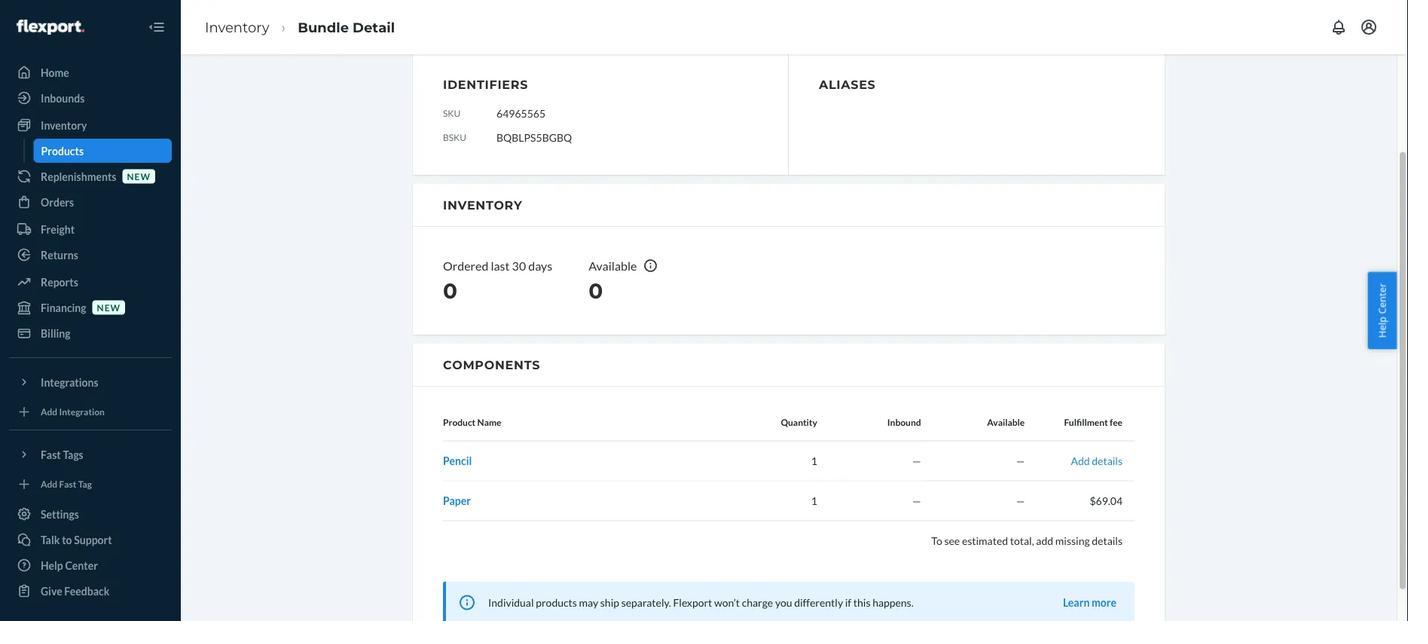 Task type: vqa. For each thing, say whether or not it's contained in the screenshot.
not
no



Task type: describe. For each thing, give the bounding box(es) containing it.
support
[[74, 533, 112, 546]]

may
[[579, 597, 599, 609]]

help inside the help center link
[[41, 559, 63, 572]]

fast tags
[[41, 448, 83, 461]]

add details link
[[1071, 455, 1123, 468]]

freight
[[41, 223, 75, 236]]

give
[[41, 585, 62, 597]]

learn more button
[[1064, 595, 1117, 610]]

to
[[62, 533, 72, 546]]

fast inside dropdown button
[[41, 448, 61, 461]]

inventory inside 'breadcrumbs' navigation
[[205, 19, 269, 35]]

components element
[[413, 344, 1165, 621]]

missing
[[1056, 535, 1090, 548]]

0 horizontal spatial inventory link
[[9, 113, 172, 137]]

ship
[[601, 597, 620, 609]]

pencil link
[[443, 455, 472, 468]]

bundle
[[298, 19, 349, 35]]

detail
[[353, 19, 395, 35]]

happens.
[[873, 597, 914, 609]]

add fast tag
[[41, 479, 92, 490]]

replenishments
[[41, 170, 116, 183]]

give feedback button
[[9, 579, 172, 603]]

settings
[[41, 508, 79, 520]]

bqblps5bgbq
[[497, 131, 572, 144]]

sku
[[443, 108, 461, 119]]

new for replenishments
[[127, 171, 151, 182]]

if
[[846, 597, 852, 609]]

64965565
[[497, 107, 546, 120]]

separately.
[[622, 597, 671, 609]]

components
[[443, 358, 541, 372]]

products
[[536, 597, 577, 609]]

talk to support button
[[9, 528, 172, 552]]

differently
[[795, 597, 844, 609]]

0 inside the ordered last 30 days 0
[[443, 278, 458, 304]]

0 horizontal spatial help center
[[41, 559, 98, 572]]

reports link
[[9, 270, 172, 294]]

identifiers element
[[443, 76, 758, 145]]

talk to support
[[41, 533, 112, 546]]

add fast tag link
[[9, 473, 172, 496]]

total,
[[1011, 535, 1035, 548]]

to see estimated total, add missing details
[[932, 535, 1123, 548]]

1 details from the top
[[1092, 455, 1123, 468]]

help center button
[[1368, 272, 1398, 349]]

billing
[[41, 327, 70, 340]]

returns link
[[9, 243, 172, 267]]

billing link
[[9, 321, 172, 345]]

pencil
[[443, 455, 472, 468]]

settings link
[[9, 502, 172, 526]]

estimated
[[963, 535, 1009, 548]]

inbounds link
[[9, 86, 172, 110]]

paper link
[[443, 495, 471, 508]]

products
[[41, 144, 84, 157]]

2 0 from the left
[[589, 278, 603, 304]]

freight link
[[9, 217, 172, 241]]

inventory element
[[413, 184, 1165, 335]]

this
[[854, 597, 871, 609]]

0 horizontal spatial center
[[65, 559, 98, 572]]

product
[[443, 417, 476, 428]]

give feedback
[[41, 585, 110, 597]]

charge
[[742, 597, 774, 609]]

bundle detail
[[298, 19, 395, 35]]

2 details from the top
[[1092, 535, 1123, 548]]

bundle detail link
[[298, 19, 395, 35]]

inbound
[[888, 417, 922, 428]]

home
[[41, 66, 69, 79]]

fee
[[1110, 417, 1123, 428]]

orders
[[41, 196, 74, 208]]

feedback
[[64, 585, 110, 597]]

returns
[[41, 248, 78, 261]]

center inside button
[[1376, 283, 1390, 314]]

available inside the inventory element
[[589, 259, 637, 273]]

individual
[[488, 597, 534, 609]]

breadcrumbs navigation
[[193, 5, 407, 49]]

30
[[512, 259, 526, 273]]

open account menu image
[[1361, 18, 1379, 36]]



Task type: locate. For each thing, give the bounding box(es) containing it.
1 vertical spatial inventory link
[[9, 113, 172, 137]]

add inside components element
[[1071, 455, 1090, 468]]

1 1 from the top
[[812, 455, 818, 468]]

inventory link inside 'breadcrumbs' navigation
[[205, 19, 269, 35]]

0 horizontal spatial 0
[[443, 278, 458, 304]]

learn
[[1064, 597, 1090, 609]]

0 vertical spatial help
[[1376, 317, 1390, 338]]

details down fee
[[1092, 455, 1123, 468]]

new down products link
[[127, 171, 151, 182]]

ordered
[[443, 259, 489, 273]]

name
[[478, 417, 502, 428]]

flexport
[[673, 597, 713, 609]]

fast tags button
[[9, 442, 172, 467]]

orders link
[[9, 190, 172, 214]]

1 horizontal spatial 0
[[589, 278, 603, 304]]

fast left tag
[[59, 479, 76, 490]]

0 vertical spatial center
[[1376, 283, 1390, 314]]

0 vertical spatial details
[[1092, 455, 1123, 468]]

fulfillment
[[1065, 417, 1109, 428]]

available
[[589, 259, 637, 273], [988, 417, 1025, 428]]

1 vertical spatial 1
[[812, 495, 818, 508]]

help center inside button
[[1376, 283, 1390, 338]]

1 horizontal spatial center
[[1376, 283, 1390, 314]]

1 vertical spatial details
[[1092, 535, 1123, 548]]

2 horizontal spatial inventory
[[443, 198, 523, 213]]

bsku
[[443, 132, 467, 143]]

add up settings
[[41, 479, 57, 490]]

0 vertical spatial new
[[127, 171, 151, 182]]

integrations
[[41, 376, 98, 389]]

products link
[[34, 139, 172, 163]]

flexport logo image
[[17, 20, 84, 35]]

0
[[443, 278, 458, 304], [589, 278, 603, 304]]

0 vertical spatial add
[[41, 406, 57, 417]]

2 vertical spatial add
[[41, 479, 57, 490]]

add integration link
[[9, 400, 172, 424]]

1 vertical spatial available
[[988, 417, 1025, 428]]

available inside components element
[[988, 417, 1025, 428]]

1 horizontal spatial new
[[127, 171, 151, 182]]

0 horizontal spatial inventory
[[41, 119, 87, 132]]

to
[[932, 535, 943, 548]]

add down the fulfillment
[[1071, 455, 1090, 468]]

integration
[[59, 406, 105, 417]]

close navigation image
[[148, 18, 166, 36]]

talk
[[41, 533, 60, 546]]

0 horizontal spatial available
[[589, 259, 637, 273]]

add left the integration
[[41, 406, 57, 417]]

new down reports link
[[97, 302, 121, 313]]

days
[[529, 259, 553, 273]]

add for add integration
[[41, 406, 57, 417]]

new
[[127, 171, 151, 182], [97, 302, 121, 313]]

0 vertical spatial help center
[[1376, 283, 1390, 338]]

1 horizontal spatial inventory link
[[205, 19, 269, 35]]

help center link
[[9, 553, 172, 577]]

ordered last 30 days 0
[[443, 259, 553, 304]]

1 0 from the left
[[443, 278, 458, 304]]

0 vertical spatial available
[[589, 259, 637, 273]]

paper
[[443, 495, 471, 508]]

learn more
[[1064, 597, 1117, 609]]

2 1 from the top
[[812, 495, 818, 508]]

aliases
[[819, 77, 876, 92]]

help center
[[1376, 283, 1390, 338], [41, 559, 98, 572]]

home link
[[9, 60, 172, 84]]

new for financing
[[97, 302, 121, 313]]

integrations button
[[9, 370, 172, 394]]

add for add details
[[1071, 455, 1090, 468]]

1 vertical spatial center
[[65, 559, 98, 572]]

inventory link
[[205, 19, 269, 35], [9, 113, 172, 137]]

you
[[776, 597, 793, 609]]

inbounds
[[41, 92, 85, 104]]

last
[[491, 259, 510, 273]]

tags
[[63, 448, 83, 461]]

add integration
[[41, 406, 105, 417]]

1 for paper
[[812, 495, 818, 508]]

open notifications image
[[1330, 18, 1349, 36]]

1 vertical spatial add
[[1071, 455, 1090, 468]]

1 horizontal spatial inventory
[[205, 19, 269, 35]]

quantity
[[781, 417, 818, 428]]

1 vertical spatial help center
[[41, 559, 98, 572]]

more
[[1092, 597, 1117, 609]]

0 horizontal spatial new
[[97, 302, 121, 313]]

0 horizontal spatial help
[[41, 559, 63, 572]]

reports
[[41, 276, 78, 288]]

won't
[[715, 597, 740, 609]]

0 vertical spatial inventory
[[205, 19, 269, 35]]

individual products may ship separately. flexport won't charge you differently if this happens.
[[488, 597, 914, 609]]

product name
[[443, 417, 502, 428]]

0 vertical spatial fast
[[41, 448, 61, 461]]

1 vertical spatial fast
[[59, 479, 76, 490]]

help inside help center button
[[1376, 317, 1390, 338]]

1 horizontal spatial help
[[1376, 317, 1390, 338]]

—
[[913, 455, 922, 468], [1017, 455, 1025, 468], [913, 495, 922, 508], [1017, 495, 1025, 508]]

add
[[1037, 535, 1054, 548]]

inventory
[[205, 19, 269, 35], [41, 119, 87, 132], [443, 198, 523, 213]]

center
[[1376, 283, 1390, 314], [65, 559, 98, 572]]

1 horizontal spatial available
[[988, 417, 1025, 428]]

1 vertical spatial help
[[41, 559, 63, 572]]

fast left tags
[[41, 448, 61, 461]]

add details
[[1071, 455, 1123, 468]]

add
[[41, 406, 57, 417], [1071, 455, 1090, 468], [41, 479, 57, 490]]

add for add fast tag
[[41, 479, 57, 490]]

fast
[[41, 448, 61, 461], [59, 479, 76, 490]]

1 horizontal spatial help center
[[1376, 283, 1390, 338]]

1
[[812, 455, 818, 468], [812, 495, 818, 508]]

tag
[[78, 479, 92, 490]]

identifiers
[[443, 77, 529, 92]]

details right missing
[[1092, 535, 1123, 548]]

financing
[[41, 301, 86, 314]]

fulfillment fee
[[1065, 417, 1123, 428]]

0 vertical spatial 1
[[812, 455, 818, 468]]

1 for pencil
[[812, 455, 818, 468]]

$69.04
[[1090, 495, 1123, 508]]

1 vertical spatial inventory
[[41, 119, 87, 132]]

0 vertical spatial inventory link
[[205, 19, 269, 35]]

help
[[1376, 317, 1390, 338], [41, 559, 63, 572]]

2 vertical spatial inventory
[[443, 198, 523, 213]]

1 vertical spatial new
[[97, 302, 121, 313]]

see
[[945, 535, 960, 548]]



